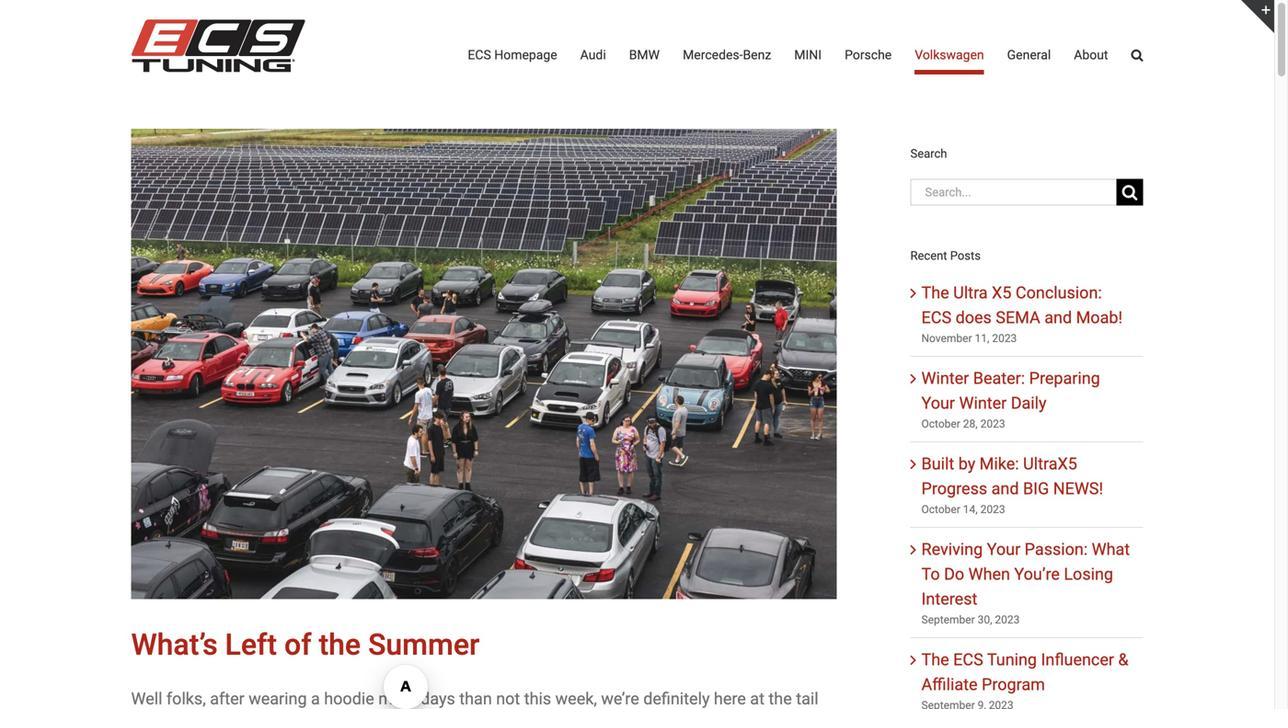 Task type: describe. For each thing, give the bounding box(es) containing it.
ecs inside the ecs tuning influencer & affiliate program
[[954, 651, 984, 670]]

summer
[[368, 628, 480, 663]]

and inside built by mike: ultrax5 progress and big news! october 14, 2023
[[992, 480, 1019, 499]]

14,
[[963, 504, 978, 516]]

ecs tuning logo image
[[131, 19, 306, 72]]

the ultra x5 conclusion: ecs does sema and moab! link
[[922, 284, 1123, 328]]

general link
[[1007, 0, 1051, 110]]

ecs homepage
[[468, 47, 557, 63]]

ultra
[[954, 284, 988, 303]]

what's
[[131, 628, 218, 663]]

preparing
[[1030, 369, 1101, 389]]

big
[[1023, 480, 1050, 499]]

more
[[378, 690, 417, 709]]

volkswagen
[[915, 47, 984, 63]]

audi link
[[580, 0, 606, 110]]

x5
[[992, 284, 1012, 303]]

the ecs tuning influencer & affiliate program
[[922, 651, 1129, 695]]

daily
[[1011, 394, 1047, 413]]

recent
[[911, 249, 948, 263]]

losing
[[1064, 565, 1114, 585]]

mercedes-benz link
[[683, 0, 772, 110]]

definitely
[[644, 690, 710, 709]]

folks,
[[167, 690, 206, 709]]

ultrax5
[[1024, 455, 1078, 474]]

wearing
[[249, 690, 307, 709]]

influencer
[[1041, 651, 1115, 670]]

bmw link
[[629, 0, 660, 110]]

what's left of the summer image
[[131, 129, 837, 599]]

28,
[[963, 418, 978, 431]]

your inside reviving your passion: what to do when you're losing interest september 30, 2023
[[987, 540, 1021, 560]]

does
[[956, 308, 992, 328]]

sema
[[996, 308, 1041, 328]]

hoodie
[[324, 690, 374, 709]]

of
[[284, 628, 312, 663]]

tail
[[796, 690, 819, 709]]

the for the ultra x5 conclusion: ecs does sema and moab! november 11, 2023
[[922, 284, 950, 303]]

&
[[1119, 651, 1129, 670]]

2023 inside the ultra x5 conclusion: ecs does sema and moab! november 11, 2023
[[992, 332, 1017, 345]]

posts
[[950, 249, 981, 263]]

11,
[[975, 332, 990, 345]]

built
[[922, 455, 955, 474]]

2023 inside built by mike: ultrax5 progress and big news! october 14, 2023
[[981, 504, 1006, 516]]

about link
[[1074, 0, 1109, 110]]

Search... search field
[[911, 179, 1117, 206]]

beater:
[[974, 369, 1025, 389]]

mini
[[795, 47, 822, 63]]

mini link
[[795, 0, 822, 110]]

well
[[131, 690, 162, 709]]

affiliate
[[922, 676, 978, 695]]

mike:
[[980, 455, 1019, 474]]

news!
[[1054, 480, 1104, 499]]

reviving your passion: what to do when you're losing interest september 30, 2023
[[922, 540, 1130, 627]]

built by mike: ultrax5 progress and big news! october 14, 2023
[[922, 455, 1104, 516]]

porsche link
[[845, 0, 892, 110]]

0 horizontal spatial the
[[319, 628, 361, 663]]

october inside built by mike: ultrax5 progress and big news! october 14, 2023
[[922, 504, 961, 516]]

by
[[959, 455, 976, 474]]

about
[[1074, 47, 1109, 63]]

program
[[982, 676, 1046, 695]]

this
[[524, 690, 551, 709]]

recent posts
[[911, 249, 981, 263]]

benz
[[743, 47, 772, 63]]

after
[[210, 690, 245, 709]]

reviving
[[922, 540, 983, 560]]

30,
[[978, 614, 993, 627]]

well folks, after wearing a hoodie more days than not this week, we're definitely here at the tail
[[131, 690, 819, 710]]

at
[[750, 690, 765, 709]]



Task type: locate. For each thing, give the bounding box(es) containing it.
2023 right 11,
[[992, 332, 1017, 345]]

1 horizontal spatial and
[[1045, 308, 1072, 328]]

homepage
[[494, 47, 557, 63]]

0 vertical spatial winter
[[922, 369, 969, 389]]

section
[[911, 129, 1144, 710]]

2 horizontal spatial ecs
[[954, 651, 984, 670]]

what
[[1092, 540, 1130, 560]]

passion:
[[1025, 540, 1088, 560]]

1 vertical spatial ecs
[[922, 308, 952, 328]]

the
[[922, 284, 950, 303], [922, 651, 950, 670]]

october left 28,
[[922, 418, 961, 431]]

0 horizontal spatial your
[[922, 394, 955, 413]]

1 vertical spatial your
[[987, 540, 1021, 560]]

october down progress
[[922, 504, 961, 516]]

1 vertical spatial the
[[922, 651, 950, 670]]

week,
[[556, 690, 597, 709]]

than
[[459, 690, 492, 709]]

winter
[[922, 369, 969, 389], [959, 394, 1007, 413]]

0 vertical spatial october
[[922, 418, 961, 431]]

2023 inside winter beater: preparing your winter daily october 28, 2023
[[981, 418, 1006, 431]]

days
[[421, 690, 455, 709]]

what's left of the summer link
[[131, 628, 480, 663]]

1 vertical spatial the
[[769, 690, 792, 709]]

the right at
[[769, 690, 792, 709]]

left
[[225, 628, 277, 663]]

the inside 'well folks, after wearing a hoodie more days than not this week, we're definitely here at the tail'
[[769, 690, 792, 709]]

mercedes-
[[683, 47, 743, 63]]

the ultra x5 conclusion: ecs does sema and moab! november 11, 2023
[[922, 284, 1123, 345]]

the up affiliate
[[922, 651, 950, 670]]

and down 'conclusion:'
[[1045, 308, 1072, 328]]

volkswagen link
[[915, 0, 984, 110]]

not
[[496, 690, 520, 709]]

september
[[922, 614, 975, 627]]

2 vertical spatial ecs
[[954, 651, 984, 670]]

2023 right 28,
[[981, 418, 1006, 431]]

2 october from the top
[[922, 504, 961, 516]]

the ecs tuning influencer & affiliate program link
[[922, 651, 1129, 695]]

search
[[911, 147, 947, 160]]

1 horizontal spatial the
[[769, 690, 792, 709]]

audi
[[580, 47, 606, 63]]

2023 right 30,
[[995, 614, 1020, 627]]

and
[[1045, 308, 1072, 328], [992, 480, 1019, 499]]

1 october from the top
[[922, 418, 961, 431]]

section containing the ultra x5 conclusion: ecs does sema and moab!
[[911, 129, 1144, 710]]

the inside the ecs tuning influencer & affiliate program
[[922, 651, 950, 670]]

built by mike: ultrax5 progress and big news! link
[[922, 455, 1104, 499]]

1 vertical spatial winter
[[959, 394, 1007, 413]]

porsche
[[845, 47, 892, 63]]

winter beater: preparing your winter daily october 28, 2023
[[922, 369, 1101, 431]]

your
[[922, 394, 955, 413], [987, 540, 1021, 560]]

october inside winter beater: preparing your winter daily october 28, 2023
[[922, 418, 961, 431]]

ecs up november
[[922, 308, 952, 328]]

0 vertical spatial your
[[922, 394, 955, 413]]

and down mike:
[[992, 480, 1019, 499]]

the inside the ultra x5 conclusion: ecs does sema and moab! november 11, 2023
[[922, 284, 950, 303]]

1 vertical spatial and
[[992, 480, 1019, 499]]

october
[[922, 418, 961, 431], [922, 504, 961, 516]]

here
[[714, 690, 746, 709]]

bmw
[[629, 47, 660, 63]]

0 vertical spatial and
[[1045, 308, 1072, 328]]

a
[[311, 690, 320, 709]]

winter down november
[[922, 369, 969, 389]]

reviving your passion: what to do when you're losing interest link
[[922, 540, 1130, 609]]

the
[[319, 628, 361, 663], [769, 690, 792, 709]]

interest
[[922, 590, 978, 609]]

0 vertical spatial ecs
[[468, 47, 491, 63]]

mercedes-benz
[[683, 47, 772, 63]]

your up built
[[922, 394, 955, 413]]

winter beater: preparing your winter daily link
[[922, 369, 1101, 413]]

conclusion:
[[1016, 284, 1102, 303]]

what's left of the summer
[[131, 628, 480, 663]]

ecs up affiliate
[[954, 651, 984, 670]]

2 the from the top
[[922, 651, 950, 670]]

2023
[[992, 332, 1017, 345], [981, 418, 1006, 431], [981, 504, 1006, 516], [995, 614, 1020, 627]]

2023 inside reviving your passion: what to do when you're losing interest september 30, 2023
[[995, 614, 1020, 627]]

ecs
[[468, 47, 491, 63], [922, 308, 952, 328], [954, 651, 984, 670]]

0 vertical spatial the
[[922, 284, 950, 303]]

when
[[969, 565, 1011, 585]]

general
[[1007, 47, 1051, 63]]

your inside winter beater: preparing your winter daily october 28, 2023
[[922, 394, 955, 413]]

you're
[[1015, 565, 1060, 585]]

tuning
[[987, 651, 1037, 670]]

0 horizontal spatial ecs
[[468, 47, 491, 63]]

1 horizontal spatial your
[[987, 540, 1021, 560]]

0 vertical spatial the
[[319, 628, 361, 663]]

to
[[922, 565, 940, 585]]

the for the ecs tuning influencer & affiliate program
[[922, 651, 950, 670]]

the left ultra
[[922, 284, 950, 303]]

we're
[[601, 690, 639, 709]]

the right the of
[[319, 628, 361, 663]]

ecs left the homepage
[[468, 47, 491, 63]]

None submit
[[1117, 179, 1144, 206]]

1 vertical spatial october
[[922, 504, 961, 516]]

none submit inside section
[[1117, 179, 1144, 206]]

ecs homepage link
[[468, 0, 557, 110]]

None search field
[[911, 179, 1144, 206]]

2023 right 14,
[[981, 504, 1006, 516]]

1 the from the top
[[922, 284, 950, 303]]

your up when
[[987, 540, 1021, 560]]

1 horizontal spatial ecs
[[922, 308, 952, 328]]

and inside the ultra x5 conclusion: ecs does sema and moab! november 11, 2023
[[1045, 308, 1072, 328]]

moab!
[[1076, 308, 1123, 328]]

winter up 28,
[[959, 394, 1007, 413]]

progress
[[922, 480, 988, 499]]

0 horizontal spatial and
[[992, 480, 1019, 499]]

ecs inside the ultra x5 conclusion: ecs does sema and moab! november 11, 2023
[[922, 308, 952, 328]]

november
[[922, 332, 972, 345]]

do
[[944, 565, 965, 585]]



Task type: vqa. For each thing, say whether or not it's contained in the screenshot.


